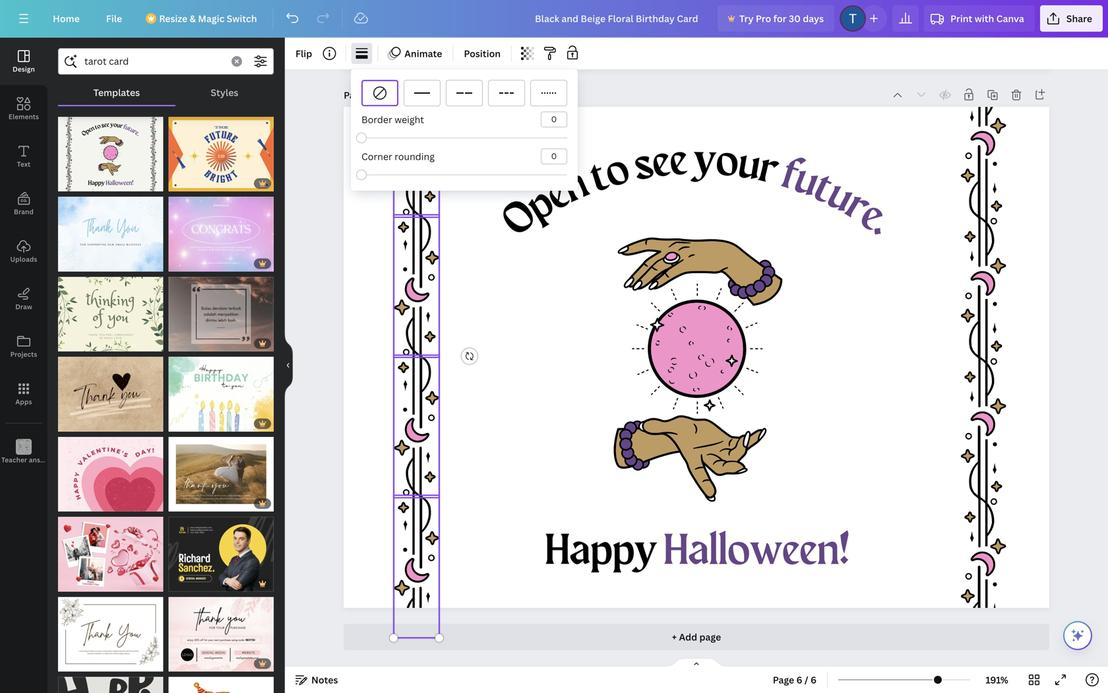 Task type: describe. For each thing, give the bounding box(es) containing it.
-
[[376, 89, 379, 101]]

blue orange and yellow bright & maximalist general greetings graduation flat card group
[[169, 109, 274, 192]]

0 horizontal spatial o
[[601, 149, 634, 197]]

hide image
[[284, 334, 293, 397]]

pink modern love heart happy valentine's day card group
[[58, 429, 163, 512]]

No border button
[[362, 80, 399, 106]]

happy halloween!
[[545, 531, 850, 574]]

Border weight text field
[[542, 112, 567, 127]]

share
[[1067, 12, 1093, 25]]

animate button
[[384, 43, 448, 64]]

brand
[[14, 207, 34, 216]]

+
[[672, 631, 677, 643]]

Corner rounding text field
[[542, 149, 567, 164]]

1
[[175, 178, 179, 188]]

home link
[[42, 5, 90, 32]]

+ add page button
[[344, 624, 1050, 650]]

resize & magic switch button
[[138, 5, 268, 32]]

1 of 2
[[175, 178, 194, 188]]

s e e
[[631, 140, 689, 190]]

brand button
[[0, 180, 48, 228]]

templates
[[93, 86, 140, 99]]

page for page 6 / 6
[[773, 674, 795, 686]]

switch
[[227, 12, 257, 25]]

blue watercolor thank you card image
[[58, 197, 163, 272]]

purple and pink modern occult halloween card image
[[58, 117, 163, 192]]

text
[[17, 160, 31, 169]]

0 horizontal spatial r
[[755, 147, 783, 194]]

canva
[[997, 12, 1025, 25]]

y
[[694, 140, 717, 184]]

uploads
[[10, 255, 37, 264]]

o
[[496, 194, 544, 245]]

brown craft minimalist thank you card image
[[58, 357, 163, 432]]

flip button
[[290, 43, 318, 64]]

resize & magic switch
[[159, 12, 257, 25]]

share button
[[1041, 5, 1104, 32]]

animate
[[405, 47, 442, 60]]

purple and pink modern occult halloween card group
[[58, 109, 163, 192]]

pink modern love heart happy valentine's day card image
[[58, 437, 163, 512]]

pro
[[756, 12, 772, 25]]

print with canva button
[[925, 5, 1035, 32]]

white watercolor happy birthday card image
[[169, 357, 274, 432]]

page 6 / 6 button
[[768, 669, 822, 690]]

print with canva
[[951, 12, 1025, 25]]

side panel tab list
[[0, 38, 68, 476]]

o inside y o u
[[714, 140, 741, 186]]

main menu bar
[[0, 0, 1109, 38]]

canva assistant image
[[1071, 628, 1086, 644]]

styles button
[[175, 80, 274, 105]]

pink cute valentine's day photos card group
[[58, 509, 163, 592]]

s
[[631, 143, 657, 190]]

answer
[[29, 455, 52, 464]]

Solid button
[[404, 80, 441, 106]]

minimalist pink watercolor business thank you card (card landscape) group
[[169, 589, 274, 672]]

apps button
[[0, 370, 48, 418]]

home
[[53, 12, 80, 25]]

white elegant romantic photo wedding thank you card group
[[169, 429, 274, 512]]

try pro for 30 days
[[740, 12, 824, 25]]

of
[[181, 178, 188, 188]]

teacher
[[1, 455, 27, 464]]

;
[[23, 456, 25, 464]]

/
[[805, 674, 809, 686]]

position
[[464, 47, 501, 60]]

corner rounding
[[362, 150, 435, 163]]

red funny female birthday card group
[[169, 669, 274, 693]]

Design title text field
[[525, 5, 713, 32]]

red funny female birthday card image
[[169, 677, 274, 693]]

happy
[[545, 531, 658, 574]]

file
[[106, 12, 122, 25]]

blue watercolor thank you card group
[[58, 189, 163, 272]]

black beige typography happy birthday card image
[[58, 677, 163, 693]]

resize
[[159, 12, 188, 25]]

group button
[[364, 78, 402, 99]]

brown craft minimalist thank you card group
[[58, 349, 163, 432]]

magic
[[198, 12, 225, 25]]

0 horizontal spatial t
[[585, 155, 614, 201]]

try
[[740, 12, 754, 25]]

+ add page
[[672, 631, 722, 643]]

elements
[[8, 112, 39, 121]]

try pro for 30 days button
[[718, 5, 835, 32]]

templates button
[[58, 80, 175, 105]]

Long dashes button
[[446, 80, 483, 106]]

page for page 6 -
[[344, 89, 365, 101]]



Task type: vqa. For each thing, say whether or not it's contained in the screenshot.
"Try Canva Pro" button
no



Task type: locate. For each thing, give the bounding box(es) containing it.
position button
[[459, 43, 506, 64]]

1 vertical spatial page
[[773, 674, 795, 686]]

pink cute valentine's day photos card image
[[58, 517, 163, 592]]

o
[[714, 140, 741, 186], [601, 149, 634, 197]]

6
[[368, 89, 374, 101], [797, 674, 803, 686], [811, 674, 817, 686]]

6 left /
[[797, 674, 803, 686]]

minimalist pink watercolor business thank you card (card landscape) image
[[169, 597, 274, 672]]

minimalist simple thank card landscape image
[[58, 597, 163, 672]]

30
[[789, 12, 801, 25]]

quotes of the day (card (landscape)) image
[[169, 277, 274, 352]]

border
[[362, 113, 393, 126]]

black yellow modern general manager card image
[[169, 517, 274, 592]]

page left -
[[344, 89, 365, 101]]

projects button
[[0, 323, 48, 370]]

apps
[[15, 397, 32, 406]]

teacher answer keys
[[1, 455, 68, 464]]

styles
[[211, 86, 238, 99]]

page left /
[[773, 674, 795, 686]]

1 horizontal spatial o
[[714, 140, 741, 186]]

e
[[669, 140, 689, 185], [650, 141, 673, 187], [541, 172, 576, 219], [852, 194, 892, 240]]

light yellow leaves wreath sympathy card group
[[58, 269, 163, 352]]

days
[[803, 12, 824, 25]]

6 right /
[[811, 674, 817, 686]]

page 6 -
[[344, 89, 382, 101]]

page
[[700, 631, 722, 643]]

191% button
[[976, 669, 1019, 690]]

1 horizontal spatial r
[[839, 184, 877, 231]]

for
[[774, 12, 787, 25]]

Page title text field
[[382, 88, 446, 102]]

uploads button
[[0, 228, 48, 275]]

file button
[[96, 5, 133, 32]]

o right corner rounding text box
[[601, 149, 634, 197]]

white elegant romantic photo wedding thank you card image
[[169, 437, 274, 512]]

page 6 / 6
[[773, 674, 817, 686]]

notes button
[[290, 669, 344, 690]]

notes
[[312, 674, 338, 686]]

0 horizontal spatial 6
[[368, 89, 374, 101]]

o left the f
[[714, 140, 741, 186]]

r
[[755, 147, 783, 194], [839, 184, 877, 231]]

corner
[[362, 150, 393, 163]]

page inside button
[[773, 674, 795, 686]]

6 left -
[[368, 89, 374, 101]]

rounding
[[395, 150, 435, 163]]

black yellow modern general manager card group
[[169, 509, 274, 592]]

0 vertical spatial page
[[344, 89, 365, 101]]

design
[[13, 65, 35, 74]]

2 horizontal spatial 6
[[811, 674, 817, 686]]

flip
[[296, 47, 312, 60]]

black beige typography happy birthday card group
[[58, 669, 163, 693]]

group
[[369, 82, 397, 95]]

Dots button
[[531, 80, 568, 106]]

6 for -
[[368, 89, 374, 101]]

pink modern congratulations card group
[[169, 189, 274, 272]]

border weight
[[362, 113, 424, 126]]

light yellow leaves wreath sympathy card image
[[58, 277, 163, 352]]

u inside y o u
[[735, 143, 764, 190]]

0 horizontal spatial page
[[344, 89, 365, 101]]

quotes of the day (card (landscape)) group
[[169, 269, 274, 352]]

show pages image
[[665, 657, 729, 668]]

design button
[[0, 38, 48, 85]]

f
[[777, 153, 803, 199]]

text button
[[0, 133, 48, 180]]

2
[[190, 178, 194, 188]]

t
[[585, 155, 614, 201], [808, 166, 840, 212]]

minimalist simple thank card landscape group
[[58, 589, 163, 672]]

.
[[866, 205, 900, 245]]

1 horizontal spatial page
[[773, 674, 795, 686]]

y o u
[[694, 140, 764, 190]]

u
[[735, 143, 764, 190], [789, 158, 825, 206], [821, 173, 860, 222]]

projects
[[10, 350, 37, 359]]

pink modern congratulations card image
[[169, 197, 274, 272]]

with
[[975, 12, 995, 25]]

weight
[[395, 113, 424, 126]]

1 horizontal spatial t
[[808, 166, 840, 212]]

1 horizontal spatial 6
[[797, 674, 803, 686]]

Short dashes button
[[488, 80, 525, 106]]

t left s
[[585, 155, 614, 201]]

191%
[[986, 674, 1009, 686]]

6 for /
[[797, 674, 803, 686]]

draw
[[15, 302, 32, 311]]

elements button
[[0, 85, 48, 133]]

p
[[520, 181, 562, 230]]

Use 5+ words to describe... search field
[[84, 49, 224, 74]]

halloween!
[[664, 531, 850, 574]]

print
[[951, 12, 973, 25]]

page
[[344, 89, 365, 101], [773, 674, 795, 686]]

keys
[[54, 455, 68, 464]]

draw button
[[0, 275, 48, 323]]

add
[[679, 631, 698, 643]]

&
[[190, 12, 196, 25]]

white watercolor happy birthday card group
[[169, 349, 274, 432]]

t right the f
[[808, 166, 840, 212]]



